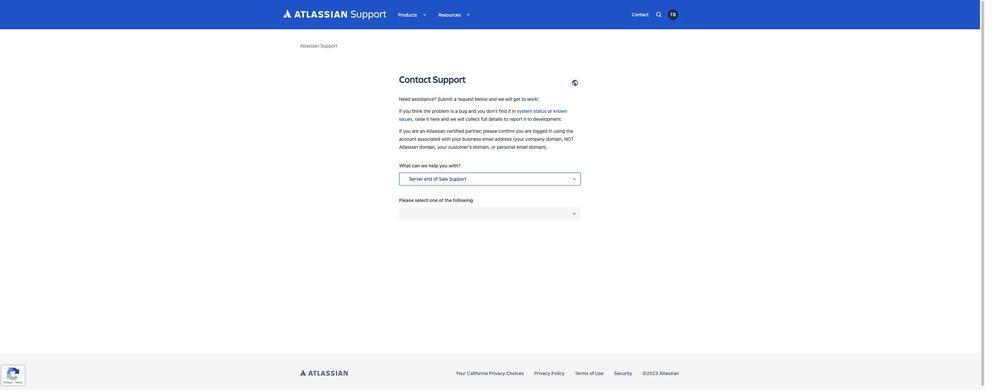 Task type: vqa. For each thing, say whether or not it's contained in the screenshot.
Which products do you want to migrate? Enter the SEN of each product below.'s Which
no



Task type: describe. For each thing, give the bounding box(es) containing it.
1 vertical spatial atlassian logo image
[[300, 370, 348, 376]]

you up issues
[[403, 108, 411, 114]]

please select one of the following
[[399, 198, 473, 203]]

assistance?
[[412, 96, 437, 102]]

your california privacy choices link
[[456, 371, 524, 377]]

is
[[451, 108, 454, 114]]

1 are from the left
[[412, 128, 419, 134]]

security
[[614, 371, 632, 377]]

2 horizontal spatial domain,
[[546, 136, 563, 142]]

terms
[[575, 371, 589, 377]]

please
[[483, 128, 497, 134]]

associated
[[418, 136, 440, 142]]

1 horizontal spatial will
[[505, 96, 512, 102]]

certified
[[447, 128, 464, 134]]

your
[[456, 371, 466, 377]]

2 horizontal spatial we
[[498, 96, 504, 102]]

status
[[534, 108, 547, 114]]

2 privacy from the left
[[534, 371, 550, 377]]

0 vertical spatial or
[[548, 108, 552, 114]]

known issues
[[399, 108, 567, 122]]

details
[[489, 116, 503, 122]]

issues
[[399, 116, 413, 122]]

2 vertical spatial support
[[449, 176, 466, 182]]

1 horizontal spatial email
[[517, 144, 528, 150]]

resources button
[[434, 10, 474, 20]]

resources dropdown image
[[461, 11, 469, 19]]

1 vertical spatial your
[[438, 144, 447, 150]]

support for contact support
[[433, 73, 466, 86]]

0 vertical spatial a
[[454, 96, 457, 102]]

if for if you think the problem is a bug and you don't find it in system status or
[[399, 108, 402, 114]]

resources
[[439, 12, 461, 18]]

products button
[[393, 10, 430, 20]]

raise
[[415, 116, 425, 122]]

full
[[481, 116, 488, 122]]

2023
[[647, 371, 658, 377]]

2023 atlassian
[[647, 371, 679, 377]]

can
[[412, 163, 420, 169]]

products image
[[417, 11, 425, 19]]

products
[[398, 12, 417, 18]]

an
[[420, 128, 425, 134]]

submit
[[438, 96, 453, 102]]

sale
[[439, 176, 448, 182]]

need
[[399, 96, 411, 102]]

logged
[[533, 128, 548, 134]]

please
[[399, 198, 414, 203]]

what can we help you with?
[[399, 163, 461, 169]]

address
[[495, 136, 512, 142]]

search page image
[[656, 11, 663, 18]]

0 vertical spatial atlassian logo image
[[283, 10, 386, 20]]

what
[[399, 163, 411, 169]]

company
[[526, 136, 545, 142]]

to for work!
[[522, 96, 526, 102]]

personal
[[497, 144, 515, 150]]

contact support
[[399, 73, 466, 86]]

, raise it here and we will collect full details to report it to development.
[[413, 116, 562, 122]]

1 open image from the top
[[571, 175, 579, 183]]

terms of use
[[575, 371, 604, 377]]

0 vertical spatial email
[[482, 136, 494, 142]]

customer's
[[448, 144, 472, 150]]

privacy policy link
[[534, 371, 565, 377]]

if you think the problem is a bug and you don't find it in system status or
[[399, 108, 553, 114]]

1 horizontal spatial domain,
[[473, 144, 490, 150]]

use
[[595, 371, 604, 377]]

account
[[399, 136, 416, 142]]

partner,
[[466, 128, 482, 134]]

2 horizontal spatial and
[[489, 96, 497, 102]]

known
[[553, 108, 567, 114]]

1 horizontal spatial the
[[445, 198, 452, 203]]

privacy policy
[[534, 371, 565, 377]]

not
[[564, 136, 574, 142]]

0 horizontal spatial it
[[427, 116, 429, 122]]

2 horizontal spatial of
[[590, 371, 594, 377]]

server end of sale support
[[409, 176, 466, 182]]

in inside "if you are an atlassian certified partner, please confirm you are logged in using the account associated with your business email address (your company domain, not atlassian domain, your customer's domain, or personal email domain)."
[[549, 128, 553, 134]]

1 vertical spatial we
[[450, 116, 456, 122]]

end
[[424, 176, 432, 182]]

need assistance? submit a request below and we will get to work!
[[399, 96, 539, 102]]

get
[[513, 96, 520, 102]]

california
[[467, 371, 488, 377]]

or inside "if you are an atlassian certified partner, please confirm you are logged in using the account associated with your business email address (your company domain, not atlassian domain, your customer's domain, or personal email domain)."
[[491, 144, 496, 150]]

you right help
[[439, 163, 448, 169]]

contact for contact support
[[399, 73, 431, 86]]

2 horizontal spatial to
[[528, 116, 532, 122]]

below
[[475, 96, 488, 102]]

choices
[[506, 371, 524, 377]]

help
[[429, 163, 438, 169]]

terms of use link
[[575, 371, 604, 377]]

0 horizontal spatial in
[[512, 108, 516, 114]]

system status link
[[517, 108, 547, 114]]

,
[[413, 116, 414, 122]]

with?
[[449, 163, 461, 169]]

here
[[430, 116, 440, 122]]



Task type: locate. For each thing, give the bounding box(es) containing it.
open image
[[571, 175, 579, 183], [571, 210, 579, 218]]

you up full
[[478, 108, 485, 114]]

don't
[[487, 108, 498, 114]]

it
[[508, 108, 511, 114], [427, 116, 429, 122], [524, 116, 527, 122]]

0 horizontal spatial are
[[412, 128, 419, 134]]

1 vertical spatial open image
[[571, 210, 579, 218]]

contact left search page image
[[632, 12, 649, 17]]

system
[[517, 108, 532, 114]]

0 horizontal spatial or
[[491, 144, 496, 150]]

0 horizontal spatial the
[[424, 108, 431, 114]]

0 vertical spatial in
[[512, 108, 516, 114]]

privacy left policy
[[534, 371, 550, 377]]

the up not
[[567, 128, 573, 134]]

confirm
[[499, 128, 515, 134]]

0 vertical spatial we
[[498, 96, 504, 102]]

1 horizontal spatial we
[[450, 116, 456, 122]]

select
[[415, 198, 428, 203]]

0 horizontal spatial and
[[441, 116, 449, 122]]

the
[[424, 108, 431, 114], [567, 128, 573, 134], [445, 198, 452, 203]]

find
[[499, 108, 507, 114]]

1 vertical spatial will
[[458, 116, 464, 122]]

contact link
[[629, 10, 652, 20]]

security link
[[614, 371, 632, 377]]

(your
[[513, 136, 524, 142]]

and down problem
[[441, 116, 449, 122]]

email down please
[[482, 136, 494, 142]]

problem
[[432, 108, 449, 114]]

your california privacy choices
[[456, 371, 524, 377]]

account avatar image
[[668, 9, 679, 20]]

1 vertical spatial support
[[433, 73, 466, 86]]

1 horizontal spatial in
[[549, 128, 553, 134]]

atlassian
[[300, 43, 319, 49], [426, 128, 445, 134], [399, 144, 418, 150], [659, 371, 679, 377]]

you up account
[[403, 128, 411, 134]]

will
[[505, 96, 512, 102], [458, 116, 464, 122]]

email down (your
[[517, 144, 528, 150]]

0 vertical spatial your
[[452, 136, 461, 142]]

2 horizontal spatial it
[[524, 116, 527, 122]]

support
[[320, 43, 338, 49], [433, 73, 466, 86], [449, 176, 466, 182]]

if up account
[[399, 128, 402, 134]]

1 horizontal spatial privacy
[[534, 371, 550, 377]]

1 horizontal spatial it
[[508, 108, 511, 114]]

one
[[430, 198, 438, 203]]

contact for contact
[[632, 12, 649, 17]]

0 vertical spatial will
[[505, 96, 512, 102]]

1 if from the top
[[399, 108, 402, 114]]

to for report
[[504, 116, 508, 122]]

0 horizontal spatial to
[[504, 116, 508, 122]]

development.
[[533, 116, 562, 122]]

collect
[[466, 116, 480, 122]]

bug
[[459, 108, 467, 114]]

1 vertical spatial contact
[[399, 73, 431, 86]]

of right end
[[433, 176, 438, 182]]

atlassian support link
[[300, 42, 338, 50]]

1 horizontal spatial contact
[[632, 12, 649, 17]]

domain, down the associated on the top
[[419, 144, 436, 150]]

it down system
[[524, 116, 527, 122]]

0 vertical spatial support
[[320, 43, 338, 49]]

2 vertical spatial and
[[441, 116, 449, 122]]

following
[[453, 198, 473, 203]]

you
[[403, 108, 411, 114], [478, 108, 485, 114], [403, 128, 411, 134], [516, 128, 524, 134], [439, 163, 448, 169]]

0 vertical spatial of
[[433, 176, 438, 182]]

with
[[442, 136, 451, 142]]

email
[[482, 136, 494, 142], [517, 144, 528, 150]]

if
[[399, 108, 402, 114], [399, 128, 402, 134]]

domain, down using on the right
[[546, 136, 563, 142]]

in up "report"
[[512, 108, 516, 114]]

2 are from the left
[[525, 128, 532, 134]]

your down certified
[[452, 136, 461, 142]]

1 horizontal spatial are
[[525, 128, 532, 134]]

a
[[454, 96, 457, 102], [455, 108, 458, 114]]

think
[[412, 108, 423, 114]]

are
[[412, 128, 419, 134], [525, 128, 532, 134]]

2 open image from the top
[[571, 210, 579, 218]]

1 horizontal spatial and
[[469, 108, 476, 114]]

atlassian logo image
[[283, 10, 386, 20], [300, 370, 348, 376]]

or
[[548, 108, 552, 114], [491, 144, 496, 150]]

of
[[433, 176, 438, 182], [439, 198, 444, 203], [590, 371, 594, 377]]

a right submit
[[454, 96, 457, 102]]

2 vertical spatial of
[[590, 371, 594, 377]]

2 vertical spatial we
[[421, 163, 428, 169]]

the right one
[[445, 198, 452, 203]]

it for , raise it here and we will collect full details to report it to development.
[[524, 116, 527, 122]]

the inside "if you are an atlassian certified partner, please confirm you are logged in using the account associated with your business email address (your company domain, not atlassian domain, your customer's domain, or personal email domain)."
[[567, 128, 573, 134]]

you up (your
[[516, 128, 524, 134]]

or left personal at the right top
[[491, 144, 496, 150]]

request
[[458, 96, 474, 102]]

or up development.
[[548, 108, 552, 114]]

policy
[[552, 371, 565, 377]]

1 vertical spatial of
[[439, 198, 444, 203]]

we right can
[[421, 163, 428, 169]]

1 vertical spatial or
[[491, 144, 496, 150]]

0 vertical spatial if
[[399, 108, 402, 114]]

to right get
[[522, 96, 526, 102]]

1 vertical spatial in
[[549, 128, 553, 134]]

in left using on the right
[[549, 128, 553, 134]]

and
[[489, 96, 497, 102], [469, 108, 476, 114], [441, 116, 449, 122]]

contact up assistance?
[[399, 73, 431, 86]]

atlassian support
[[300, 43, 338, 49]]

1 vertical spatial if
[[399, 128, 402, 134]]

if you are an atlassian certified partner, please confirm you are logged in using the account associated with your business email address (your company domain, not atlassian domain, your customer's domain, or personal email domain).
[[399, 128, 574, 150]]

of right one
[[439, 198, 444, 203]]

0 horizontal spatial will
[[458, 116, 464, 122]]

if for if you are an atlassian certified partner, please confirm you are logged in using the account associated with your business email address (your company domain, not atlassian domain, your customer's domain, or personal email domain).
[[399, 128, 402, 134]]

0 horizontal spatial of
[[433, 176, 438, 182]]

it right find
[[508, 108, 511, 114]]

will down the bug
[[458, 116, 464, 122]]

to down find
[[504, 116, 508, 122]]

2 if from the top
[[399, 128, 402, 134]]

your
[[452, 136, 461, 142], [438, 144, 447, 150]]

2 vertical spatial the
[[445, 198, 452, 203]]

0 vertical spatial the
[[424, 108, 431, 114]]

1 vertical spatial and
[[469, 108, 476, 114]]

we
[[498, 96, 504, 102], [450, 116, 456, 122], [421, 163, 428, 169]]

privacy
[[489, 371, 505, 377], [534, 371, 550, 377]]

using
[[554, 128, 565, 134]]

and right below
[[489, 96, 497, 102]]

the right think
[[424, 108, 431, 114]]

0 vertical spatial contact
[[632, 12, 649, 17]]

0 vertical spatial and
[[489, 96, 497, 102]]

1 horizontal spatial or
[[548, 108, 552, 114]]

it for if you think the problem is a bug and you don't find it in system status or
[[508, 108, 511, 114]]

to down system status link
[[528, 116, 532, 122]]

1 privacy from the left
[[489, 371, 505, 377]]

known issues link
[[399, 108, 567, 122]]

to
[[522, 96, 526, 102], [504, 116, 508, 122], [528, 116, 532, 122]]

0 horizontal spatial contact
[[399, 73, 431, 86]]

will left get
[[505, 96, 512, 102]]

0 horizontal spatial privacy
[[489, 371, 505, 377]]

0 horizontal spatial domain,
[[419, 144, 436, 150]]

0 horizontal spatial we
[[421, 163, 428, 169]]

if inside "if you are an atlassian certified partner, please confirm you are logged in using the account associated with your business email address (your company domain, not atlassian domain, your customer's domain, or personal email domain)."
[[399, 128, 402, 134]]

1 horizontal spatial to
[[522, 96, 526, 102]]

of left use
[[590, 371, 594, 377]]

2 horizontal spatial the
[[567, 128, 573, 134]]

a right is
[[455, 108, 458, 114]]

privacy left the 'choices'
[[489, 371, 505, 377]]

if up issues
[[399, 108, 402, 114]]

are left an
[[412, 128, 419, 134]]

work!
[[527, 96, 539, 102]]

domain, down "business"
[[473, 144, 490, 150]]

report
[[510, 116, 523, 122]]

1 horizontal spatial your
[[452, 136, 461, 142]]

your down the with
[[438, 144, 447, 150]]

are up company
[[525, 128, 532, 134]]

business
[[462, 136, 481, 142]]

server
[[409, 176, 423, 182]]

domain).
[[529, 144, 548, 150]]

1 vertical spatial the
[[567, 128, 573, 134]]

1 horizontal spatial of
[[439, 198, 444, 203]]

domain,
[[546, 136, 563, 142], [419, 144, 436, 150], [473, 144, 490, 150]]

0 horizontal spatial email
[[482, 136, 494, 142]]

we up find
[[498, 96, 504, 102]]

support for atlassian support
[[320, 43, 338, 49]]

0 horizontal spatial your
[[438, 144, 447, 150]]

1 vertical spatial email
[[517, 144, 528, 150]]

1 vertical spatial a
[[455, 108, 458, 114]]

and up collect
[[469, 108, 476, 114]]

0 vertical spatial open image
[[571, 175, 579, 183]]

it left the here at top left
[[427, 116, 429, 122]]

we down is
[[450, 116, 456, 122]]



